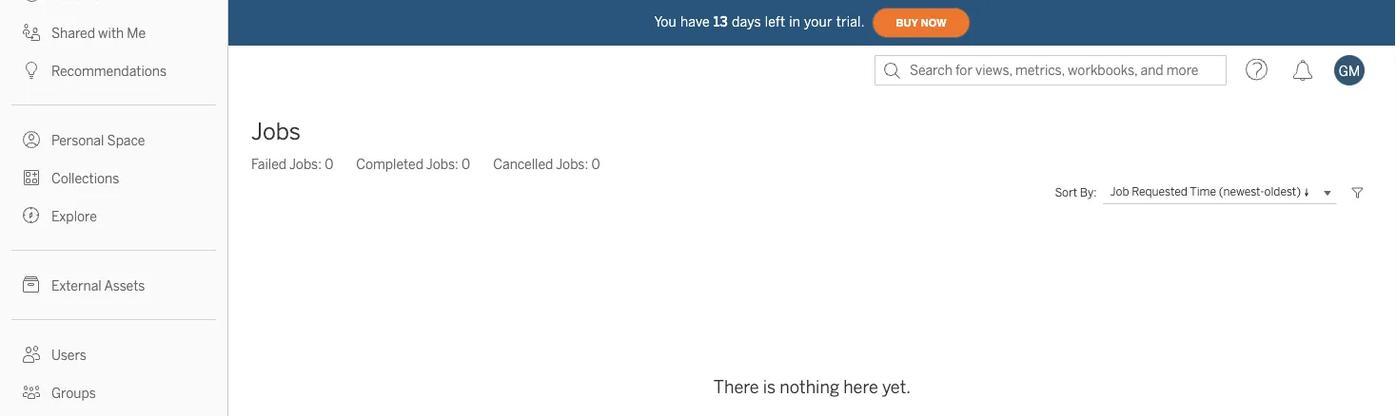 Task type: locate. For each thing, give the bounding box(es) containing it.
recommendations link
[[0, 51, 228, 89]]

completed jobs: 0
[[356, 157, 470, 172]]

requested
[[1132, 185, 1188, 199]]

0 horizontal spatial jobs:
[[289, 157, 322, 172]]

buy now button
[[873, 8, 971, 38]]

0 right cancelled
[[592, 157, 600, 172]]

by text only_f5he34f image inside shared with me link
[[23, 24, 40, 41]]

0 for cancelled jobs: 0
[[592, 157, 600, 172]]

me
[[127, 25, 146, 41]]

sort
[[1055, 186, 1078, 200]]

nothing
[[780, 378, 840, 398]]

1 horizontal spatial 0
[[462, 157, 470, 172]]

by text only_f5he34f image for recommendations
[[23, 62, 40, 79]]

1 jobs: from the left
[[289, 157, 322, 172]]

by:
[[1080, 186, 1097, 200]]

(newest-
[[1219, 185, 1265, 199]]

1 by text only_f5he34f image from the top
[[23, 24, 40, 41]]

0 horizontal spatial 0
[[325, 157, 333, 172]]

by text only_f5he34f image inside collections link
[[23, 169, 40, 187]]

4 by text only_f5he34f image from the top
[[23, 347, 40, 364]]

buy
[[896, 17, 918, 29]]

here
[[844, 378, 878, 398]]

by text only_f5he34f image left shared
[[23, 24, 40, 41]]

in
[[789, 14, 801, 30]]

jobs: for failed
[[289, 157, 322, 172]]

by text only_f5he34f image for personal space
[[23, 131, 40, 149]]

by text only_f5he34f image
[[23, 0, 40, 3], [23, 62, 40, 79], [23, 131, 40, 149], [23, 347, 40, 364], [23, 385, 40, 402]]

3 by text only_f5he34f image from the top
[[23, 208, 40, 225]]

by text only_f5he34f image for groups
[[23, 385, 40, 402]]

by text only_f5he34f image left personal
[[23, 131, 40, 149]]

1 horizontal spatial jobs:
[[426, 157, 459, 172]]

failed jobs: 0
[[251, 157, 333, 172]]

with
[[98, 25, 124, 41]]

0
[[325, 157, 333, 172], [462, 157, 470, 172], [592, 157, 600, 172]]

job requested time (newest-oldest)
[[1110, 185, 1301, 199]]

jobs: right failed
[[289, 157, 322, 172]]

by text only_f5he34f image
[[23, 24, 40, 41], [23, 169, 40, 187], [23, 208, 40, 225], [23, 277, 40, 294]]

collections link
[[0, 159, 228, 197]]

4 by text only_f5he34f image from the top
[[23, 277, 40, 294]]

by text only_f5he34f image left explore
[[23, 208, 40, 225]]

0 left cancelled
[[462, 157, 470, 172]]

jobs:
[[289, 157, 322, 172], [426, 157, 459, 172], [556, 157, 589, 172]]

0 right failed
[[325, 157, 333, 172]]

5 by text only_f5he34f image from the top
[[23, 385, 40, 402]]

there is nothing here yet.
[[714, 378, 911, 398]]

jobs: right cancelled
[[556, 157, 589, 172]]

2 horizontal spatial jobs:
[[556, 157, 589, 172]]

by text only_f5he34f image left external
[[23, 277, 40, 294]]

by text only_f5he34f image inside personal space link
[[23, 131, 40, 149]]

2 0 from the left
[[462, 157, 470, 172]]

3 by text only_f5he34f image from the top
[[23, 131, 40, 149]]

shared with me
[[51, 25, 146, 41]]

by text only_f5he34f image inside explore link
[[23, 208, 40, 225]]

by text only_f5he34f image left groups
[[23, 385, 40, 402]]

by text only_f5he34f image up shared with me link
[[23, 0, 40, 3]]

3 0 from the left
[[592, 157, 600, 172]]

there
[[714, 378, 759, 398]]

by text only_f5he34f image inside users link
[[23, 347, 40, 364]]

by text only_f5he34f image inside external assets link
[[23, 277, 40, 294]]

cancelled jobs: 0
[[493, 157, 600, 172]]

by text only_f5he34f image left users
[[23, 347, 40, 364]]

assets
[[104, 278, 145, 294]]

by text only_f5he34f image inside the groups link
[[23, 385, 40, 402]]

by text only_f5he34f image left recommendations
[[23, 62, 40, 79]]

oldest)
[[1265, 185, 1301, 199]]

jobs: for completed
[[426, 157, 459, 172]]

2 horizontal spatial 0
[[592, 157, 600, 172]]

2 jobs: from the left
[[426, 157, 459, 172]]

jobs: right completed
[[426, 157, 459, 172]]

by text only_f5he34f image for shared with me
[[23, 24, 40, 41]]

explore link
[[0, 197, 228, 235]]

2 by text only_f5he34f image from the top
[[23, 62, 40, 79]]

by text only_f5he34f image left collections
[[23, 169, 40, 187]]

2 by text only_f5he34f image from the top
[[23, 169, 40, 187]]

cancelled
[[493, 157, 553, 172]]

personal space link
[[0, 121, 228, 159]]

jobs
[[251, 119, 301, 146]]

users link
[[0, 336, 228, 374]]

1 0 from the left
[[325, 157, 333, 172]]

3 jobs: from the left
[[556, 157, 589, 172]]

personal
[[51, 133, 104, 149]]

is
[[763, 378, 776, 398]]

by text only_f5he34f image inside recommendations link
[[23, 62, 40, 79]]

have
[[681, 14, 710, 30]]



Task type: vqa. For each thing, say whether or not it's contained in the screenshot.
Jobs:
yes



Task type: describe. For each thing, give the bounding box(es) containing it.
shared
[[51, 25, 95, 41]]

jobs: for cancelled
[[556, 157, 589, 172]]

trial.
[[836, 14, 865, 30]]

explore
[[51, 209, 97, 225]]

groups link
[[0, 374, 228, 412]]

1 by text only_f5he34f image from the top
[[23, 0, 40, 3]]

external
[[51, 278, 102, 294]]

you have 13 days left in your trial.
[[654, 14, 865, 30]]

your
[[805, 14, 833, 30]]

time
[[1190, 185, 1217, 199]]

buy now
[[896, 17, 947, 29]]

you
[[654, 14, 677, 30]]

by text only_f5he34f image for collections
[[23, 169, 40, 187]]

Search for views, metrics, workbooks, and more text field
[[875, 55, 1227, 86]]

recommendations
[[51, 63, 167, 79]]

by text only_f5he34f image for users
[[23, 347, 40, 364]]

groups
[[51, 386, 96, 402]]

external assets link
[[0, 267, 228, 305]]

by text only_f5he34f image for explore
[[23, 208, 40, 225]]

13
[[714, 14, 728, 30]]

left
[[765, 14, 786, 30]]

by text only_f5he34f image for external assets
[[23, 277, 40, 294]]

yet.
[[882, 378, 911, 398]]

now
[[921, 17, 947, 29]]

job
[[1110, 185, 1130, 199]]

external assets
[[51, 278, 145, 294]]

days
[[732, 14, 761, 30]]

0 for completed jobs: 0
[[462, 157, 470, 172]]

shared with me link
[[0, 13, 228, 51]]

space
[[107, 133, 145, 149]]

personal space
[[51, 133, 145, 149]]

completed
[[356, 157, 424, 172]]

0 for failed jobs: 0
[[325, 157, 333, 172]]

collections
[[51, 171, 119, 187]]

failed
[[251, 157, 287, 172]]

job requested time (newest-oldest) button
[[1103, 182, 1338, 205]]

sort by:
[[1055, 186, 1097, 200]]

users
[[51, 348, 87, 364]]



